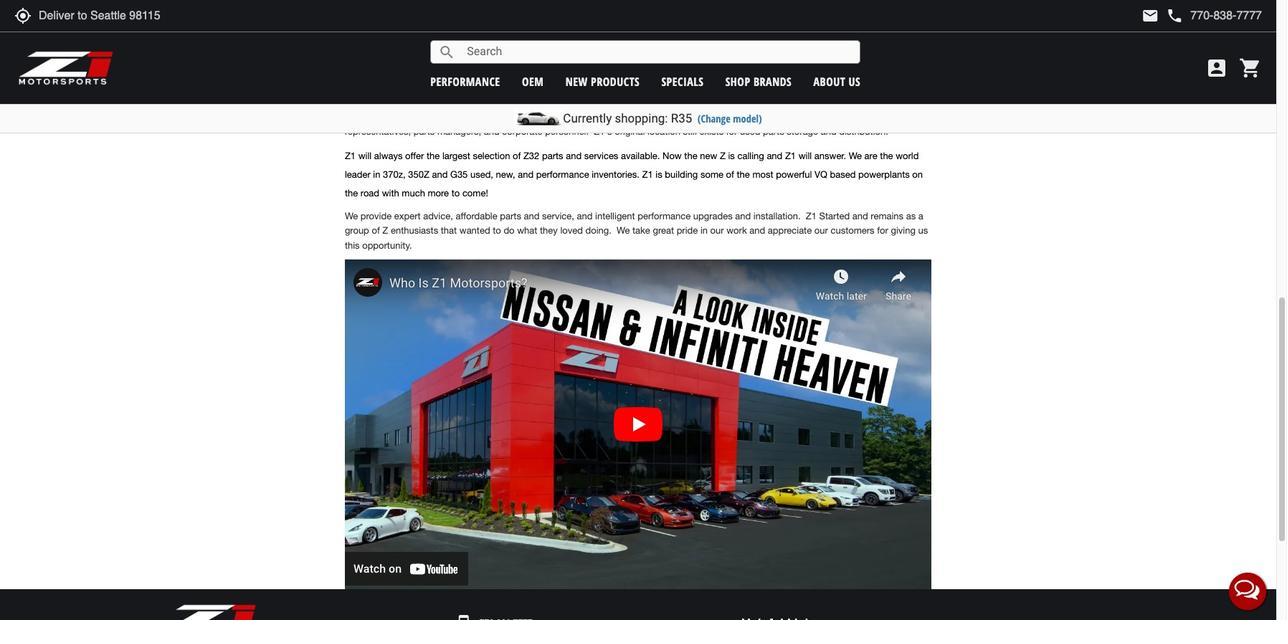 Task type: describe. For each thing, give the bounding box(es) containing it.
ga. using
[[773, 1, 816, 12]]

new products
[[566, 74, 640, 89]]

intelligent
[[596, 211, 635, 221]]

z1 right "later"
[[911, 45, 922, 56]]

carrollton,
[[629, 82, 672, 93]]

and up selection
[[484, 126, 500, 137]]

z1 up leader
[[345, 151, 356, 162]]

available. now
[[621, 151, 682, 162]]

powerplants
[[859, 169, 910, 180]]

0 horizontal spatial square
[[502, 82, 531, 93]]

business
[[650, 16, 687, 27]]

used inside what would become z1 motorsports started in 2000 with one totaled 1990 300zx on a farm in temple, ga. using the relatively new market of internet forums the z1 team built what is the largest z32 specific parts business in the world. used parts led to installations, installations led to repair/maintenance and new nissan parts, all soon leading to performance parts and services. a devastating loss of uninsured inventory from a fire in 2003 completely destroying one of z1's 16,000 sq ft warehouses of z32 parts was a big setback, but a year later z1 had even more used z32 parts than ever and was building the most powerful 300zx's on the street.
[[410, 60, 430, 71]]

z is
[[720, 151, 735, 162]]

suit
[[701, 82, 716, 93]]

z1's inside what would become z1 motorsports started in 2000 with one totaled 1990 300zx on a farm in temple, ga. using the relatively new market of internet forums the z1 team built what is the largest z32 specific parts business in the world. used parts led to installations, installations led to repair/maintenance and new nissan parts, all soon leading to performance parts and services. a devastating loss of uninsured inventory from a fire in 2003 completely destroying one of z1's 16,000 sq ft warehouses of z32 parts was a big setback, but a year later z1 had even more used z32 parts than ever and was building the most powerful 300zx's on the street.
[[587, 45, 605, 56]]

parts down offices,
[[854, 97, 875, 107]]

chassis
[[786, 97, 818, 107]]

model)
[[734, 112, 762, 126]]

work
[[727, 225, 747, 236]]

z1 inside the "in late 2004 z1 opened a new 15,000 square foot location in nearby carrollton, ga to suit the growing needs of the shop, offices, and storefront.  the carrollton location houses a 8 bay shop with 3 full time technicians, an in ground dynojet chassis dyno, a parts department containing z1's new nissan and performance parts inventories, a 2,000 square foot showroom, customer lounge, and 8 offices housing sales representatives, parts managers, and corporate personnel.  z1's original location still exists for used parts storage and distribution."
[[396, 82, 407, 93]]

and right calling
[[767, 151, 783, 162]]

and right "work"
[[750, 225, 766, 236]]

1 vertical spatial location
[[454, 97, 487, 107]]

shop
[[726, 74, 751, 89]]

g35
[[451, 169, 468, 180]]

and up "work"
[[736, 211, 751, 221]]

currently shopping: r35 (change model)
[[563, 111, 762, 126]]

0 horizontal spatial one
[[558, 45, 574, 56]]

account_box link
[[1203, 57, 1233, 80]]

of right loss
[[844, 30, 852, 41]]

my_location
[[14, 7, 32, 24]]

and down dyno,
[[818, 111, 834, 122]]

powerful inside what would become z1 motorsports started in 2000 with one totaled 1990 300zx on a farm in temple, ga. using the relatively new market of internet forums the z1 team built what is the largest z32 specific parts business in the world. used parts led to installations, installations led to repair/maintenance and new nissan parts, all soon leading to performance parts and services. a devastating loss of uninsured inventory from a fire in 2003 completely destroying one of z1's 16,000 sq ft warehouses of z32 parts was a big setback, but a year later z1 had even more used z32 parts than ever and was building the most powerful 300zx's on the street.
[[629, 60, 665, 71]]

customers
[[831, 225, 875, 236]]

nissan for and
[[432, 111, 460, 122]]

corporate
[[502, 126, 543, 137]]

oem
[[522, 74, 544, 89]]

parts inside we provide expert advice, affordable parts and service, and intelligent performance upgrades and installation.  z1 started and remains as a group of z enthusiasts that wanted to do what they loved doing.  we take great pride in our work and appreciate our customers for giving us this opportunity.
[[500, 211, 522, 221]]

market
[[893, 1, 922, 12]]

new,
[[496, 169, 516, 180]]

1 will from the left
[[359, 151, 372, 162]]

take
[[633, 225, 651, 236]]

performance inside what would become z1 motorsports started in 2000 with one totaled 1990 300zx on a farm in temple, ga. using the relatively new market of internet forums the z1 team built what is the largest z32 specific parts business in the world. used parts led to installations, installations led to repair/maintenance and new nissan parts, all soon leading to performance parts and services. a devastating loss of uninsured inventory from a fire in 2003 completely destroying one of z1's 16,000 sq ft warehouses of z32 parts was a big setback, but a year later z1 had even more used z32 parts than ever and was building the most powerful 300zx's on the street.
[[628, 30, 681, 41]]

the up chassis
[[809, 82, 822, 93]]

to inside z1 will always offer the largest selection of z32 parts and services available. now the new z is calling and z1 will answer. we are the world leader in 370z, 350z and g35 used, new, and performance inventories. z1 is building some of the most powerful vq based powerplants on the road with much more to come!
[[452, 188, 460, 199]]

warehouses
[[660, 45, 710, 56]]

service,
[[543, 211, 575, 221]]

much
[[402, 188, 425, 199]]

even
[[363, 60, 383, 71]]

z1 right become
[[434, 1, 445, 12]]

later
[[891, 45, 909, 56]]

new down built
[[472, 30, 490, 41]]

2 vertical spatial z1's
[[594, 126, 612, 137]]

and up what
[[524, 211, 540, 221]]

customer
[[743, 111, 783, 122]]

parts down ga. using
[[768, 16, 789, 27]]

we provide expert advice, affordable parts and service, and intelligent performance upgrades and installation.  z1 started and remains as a group of z enthusiasts that wanted to do what they loved doing.  we take great pride in our work and appreciate our customers for giving us this opportunity.
[[345, 211, 929, 251]]

performance inside z1 will always offer the largest selection of z32 parts and services available. now the new z is calling and z1 will answer. we are the world leader in 370z, 350z and g35 used, new, and performance inventories. z1 is building some of the most powerful vq based powerplants on the road with much more to come!
[[536, 169, 590, 180]]

0 horizontal spatial led
[[345, 30, 358, 41]]

powerful inside z1 will always offer the largest selection of z32 parts and services available. now the new z is calling and z1 will answer. we are the world leader in 370z, 350z and g35 used, new, and performance inventories. z1 is building some of the most powerful vq based powerplants on the road with much more to come!
[[776, 169, 813, 180]]

of right warehouses
[[713, 45, 721, 56]]

shopping_cart link
[[1236, 57, 1263, 80]]

products
[[591, 74, 640, 89]]

what
[[517, 225, 538, 236]]

and down world. used at the top
[[708, 30, 723, 41]]

based
[[831, 169, 856, 180]]

(change
[[698, 112, 731, 126]]

parts up offer in the left of the page
[[414, 126, 435, 137]]

the left street.
[[715, 60, 729, 71]]

350z
[[408, 169, 430, 180]]

of right some
[[727, 169, 735, 180]]

2003
[[440, 45, 461, 56]]

most inside what would become z1 motorsports started in 2000 with one totaled 1990 300zx on a farm in temple, ga. using the relatively new market of internet forums the z1 team built what is the largest z32 specific parts business in the world. used parts led to installations, installations led to repair/maintenance and new nissan parts, all soon leading to performance parts and services. a devastating loss of uninsured inventory from a fire in 2003 completely destroying one of z1's 16,000 sq ft warehouses of z32 parts was a big setback, but a year later z1 had even more used z32 parts than ever and was building the most powerful 300zx's on the street.
[[605, 60, 626, 71]]

to inside we provide expert advice, affordable parts and service, and intelligent performance upgrades and installation.  z1 started and remains as a group of z enthusiasts that wanted to do what they loved doing.  we take great pride in our work and appreciate our customers for giving us this opportunity.
[[493, 225, 501, 236]]

the right offer in the left of the page
[[427, 151, 440, 162]]

shop brands link
[[726, 74, 792, 89]]

expert
[[394, 211, 421, 221]]

performance down than
[[431, 74, 501, 89]]

300zx
[[659, 1, 684, 12]]

housing
[[875, 111, 908, 122]]

a left farm
[[699, 1, 704, 12]]

more inside z1 will always offer the largest selection of z32 parts and services available. now the new z is calling and z1 will answer. we are the world leader in 370z, 350z and g35 used, new, and performance inventories. z1 is building some of the most powerful vq based powerplants on the road with much more to come!
[[428, 188, 449, 199]]

ft
[[652, 45, 657, 56]]

shop
[[556, 97, 577, 107]]

upgrades
[[694, 211, 733, 221]]

the up new products link
[[590, 60, 603, 71]]

new up the installations at the top right of page
[[873, 1, 890, 12]]

is
[[656, 169, 663, 180]]

shopping:
[[615, 111, 668, 126]]

parts down customer
[[763, 126, 785, 137]]

and down team
[[454, 30, 470, 41]]

opened
[[410, 82, 441, 93]]

exists
[[700, 126, 724, 137]]

the down become
[[422, 16, 435, 27]]

z32 up soon
[[573, 16, 589, 27]]

destroying
[[512, 45, 555, 56]]

fire
[[415, 45, 428, 56]]

department
[[878, 97, 926, 107]]

2 will from the left
[[799, 151, 812, 162]]

z1 motorsports logo image
[[18, 50, 114, 86]]

shopping_cart
[[1240, 57, 1263, 80]]

an
[[695, 97, 705, 107]]

showroom,
[[694, 111, 741, 122]]

largest inside z1 will always offer the largest selection of z32 parts and services available. now the new z is calling and z1 will answer. we are the world leader in 370z, 350z and g35 used, new, and performance inventories. z1 is building some of the most powerful vq based powerplants on the road with much more to come!
[[443, 151, 471, 162]]

the up ground
[[719, 82, 732, 93]]

do
[[504, 225, 515, 236]]

specific
[[592, 16, 624, 27]]

lounge,
[[785, 111, 816, 122]]

of up "new,"
[[513, 151, 521, 162]]

about
[[814, 74, 846, 89]]

and right "new,"
[[518, 169, 534, 180]]

sq
[[639, 45, 649, 56]]

new inside z1 will always offer the largest selection of z32 parts and services available. now the new z is calling and z1 will answer. we are the world leader in 370z, 350z and g35 used, new, and performance inventories. z1 is building some of the most powerful vq based powerplants on the road with much more to come!
[[700, 151, 718, 162]]

parts down bay
[[536, 111, 558, 122]]

needs
[[771, 82, 796, 93]]

and up department at the top of page
[[884, 82, 899, 93]]

some
[[701, 169, 724, 180]]

from
[[386, 45, 405, 56]]

answer. we
[[815, 151, 862, 162]]

a left fire
[[407, 45, 412, 56]]

parts down the services. a
[[742, 45, 763, 56]]

and down destroying
[[516, 60, 532, 71]]

world
[[896, 151, 919, 162]]

in right business
[[690, 16, 697, 27]]

r35
[[671, 111, 693, 126]]

mail
[[1143, 7, 1160, 24]]

new left the 15,000
[[451, 82, 469, 93]]

and right storage
[[821, 126, 837, 137]]

1 horizontal spatial we
[[617, 225, 630, 236]]

shop,
[[825, 82, 848, 93]]

z1 inside we provide expert advice, affordable parts and service, and intelligent performance upgrades and installation.  z1 started and remains as a group of z enthusiasts that wanted to do what they loved doing.  we take great pride in our work and appreciate our customers for giving us this opportunity.
[[806, 211, 817, 221]]

services
[[585, 151, 619, 162]]

in right 'an'
[[707, 97, 715, 107]]

and up loved
[[577, 211, 593, 221]]

parts inside z1 will always offer the largest selection of z32 parts and services available. now the new z is calling and z1 will answer. we are the world leader in 370z, 350z and g35 used, new, and performance inventories. z1 is building some of the most powerful vq based powerplants on the road with much more to come!
[[542, 151, 564, 162]]

to up 16,000 in the left top of the page
[[617, 30, 626, 41]]

Search search field
[[456, 41, 860, 63]]

performance link
[[431, 74, 501, 89]]

and up customers
[[853, 211, 869, 221]]

of down what
[[345, 16, 353, 27]]

street.
[[731, 60, 757, 71]]

wanted
[[460, 225, 491, 236]]

the up installations,
[[818, 1, 831, 12]]

new down 'carrollton'
[[412, 111, 429, 122]]

year
[[870, 45, 888, 56]]

on inside z1 will always offer the largest selection of z32 parts and services available. now the new z is calling and z1 will answer. we are the world leader in 370z, 350z and g35 used, new, and performance inventories. z1 is building some of the most powerful vq based powerplants on the road with much more to come!
[[913, 169, 923, 180]]

0 vertical spatial one
[[586, 1, 601, 12]]

the down still in the right top of the page
[[685, 151, 698, 162]]

z32 up street.
[[723, 45, 739, 56]]

carrollton
[[411, 97, 452, 107]]

about us link
[[814, 74, 861, 89]]

us
[[919, 225, 929, 236]]



Task type: vqa. For each thing, say whether or not it's contained in the screenshot.
the topmost led
yes



Task type: locate. For each thing, give the bounding box(es) containing it.
nissan down "what is"
[[492, 30, 521, 41]]

0 horizontal spatial building
[[554, 60, 587, 71]]

more
[[386, 60, 407, 71], [428, 188, 449, 199]]

building right is
[[665, 169, 698, 180]]

offer
[[405, 151, 424, 162]]

most down calling
[[753, 169, 774, 180]]

come!
[[463, 188, 488, 199]]

with right 2000
[[566, 1, 583, 12]]

z1 down storage
[[786, 151, 797, 162]]

as
[[907, 211, 916, 221]]

more up the advice,
[[428, 188, 449, 199]]

brands
[[754, 74, 792, 89]]

z1 left team
[[437, 16, 448, 27]]

the
[[393, 97, 408, 107]]

motorsports
[[447, 1, 498, 12]]

0 horizontal spatial will
[[359, 151, 372, 162]]

what
[[345, 1, 367, 12]]

for inside the "in late 2004 z1 opened a new 15,000 square foot location in nearby carrollton, ga to suit the growing needs of the shop, offices, and storefront.  the carrollton location houses a 8 bay shop with 3 full time technicians, an in ground dynojet chassis dyno, a parts department containing z1's new nissan and performance parts inventories, a 2,000 square foot showroom, customer lounge, and 8 offices housing sales representatives, parts managers, and corporate personnel.  z1's original location still exists for used parts storage and distribution."
[[727, 126, 738, 137]]

foot up bay
[[533, 82, 550, 93]]

largest up 'g35'
[[443, 151, 471, 162]]

this
[[345, 240, 360, 251]]

1 vertical spatial foot
[[675, 111, 692, 122]]

0 horizontal spatial our
[[711, 225, 724, 236]]

z1
[[434, 1, 445, 12], [437, 16, 448, 27], [911, 45, 922, 56], [396, 82, 407, 93], [345, 151, 356, 162], [786, 151, 797, 162], [806, 211, 817, 221]]

used down fire
[[410, 60, 430, 71]]

performance up 'ft'
[[628, 30, 681, 41]]

most down 16,000 in the left top of the page
[[605, 60, 626, 71]]

1 vertical spatial with
[[579, 97, 596, 107]]

building inside z1 will always offer the largest selection of z32 parts and services available. now the new z is calling and z1 will answer. we are the world leader in 370z, 350z and g35 used, new, and performance inventories. z1 is building some of the most powerful vq based powerplants on the road with much more to come!
[[665, 169, 698, 180]]

ground
[[717, 97, 747, 107]]

parts up performance link in the top left of the page
[[451, 60, 473, 71]]

1 horizontal spatial for
[[878, 225, 889, 236]]

in inside z1 will always offer the largest selection of z32 parts and services available. now the new z is calling and z1 will answer. we are the world leader in 370z, 350z and g35 used, new, and performance inventories. z1 is building some of the most powerful vq based powerplants on the road with much more to come!
[[373, 169, 381, 180]]

in inside we provide expert advice, affordable parts and service, and intelligent performance upgrades and installation.  z1 started and remains as a group of z enthusiasts that wanted to do what they loved doing.  we take great pride in our work and appreciate our customers for giving us this opportunity.
[[701, 225, 708, 236]]

will
[[359, 151, 372, 162], [799, 151, 812, 162]]

0 vertical spatial most
[[605, 60, 626, 71]]

1 vertical spatial more
[[428, 188, 449, 199]]

1 horizontal spatial more
[[428, 188, 449, 199]]

0 horizontal spatial on
[[686, 1, 697, 12]]

uninsured
[[855, 30, 896, 41]]

nissan inside what would become z1 motorsports started in 2000 with one totaled 1990 300zx on a farm in temple, ga. using the relatively new market of internet forums the z1 team built what is the largest z32 specific parts business in the world. used parts led to installations, installations led to repair/maintenance and new nissan parts, all soon leading to performance parts and services. a devastating loss of uninsured inventory from a fire in 2003 completely destroying one of z1's 16,000 sq ft warehouses of z32 parts was a big setback, but a year later z1 had even more used z32 parts than ever and was building the most powerful 300zx's on the street.
[[492, 30, 521, 41]]

1 horizontal spatial location
[[552, 82, 585, 93]]

performance down houses
[[481, 111, 534, 122]]

1 vertical spatial led
[[345, 30, 358, 41]]

1 vertical spatial square
[[644, 111, 673, 122]]

parts up do
[[500, 211, 522, 221]]

0 horizontal spatial largest
[[443, 151, 471, 162]]

1 vertical spatial powerful
[[776, 169, 813, 180]]

a inside we provide expert advice, affordable parts and service, and intelligent performance upgrades and installation.  z1 started and remains as a group of z enthusiasts that wanted to do what they loved doing.  we take great pride in our work and appreciate our customers for giving us this opportunity.
[[919, 211, 924, 221]]

of inside the "in late 2004 z1 opened a new 15,000 square foot location in nearby carrollton, ga to suit the growing needs of the shop, offices, and storefront.  the carrollton location houses a 8 bay shop with 3 full time technicians, an in ground dynojet chassis dyno, a parts department containing z1's new nissan and performance parts inventories, a 2,000 square foot showroom, customer lounge, and 8 offices housing sales representatives, parts managers, and corporate personnel.  z1's original location still exists for used parts storage and distribution."
[[799, 82, 807, 93]]

largest up all
[[543, 16, 570, 27]]

with inside z1 will always offer the largest selection of z32 parts and services available. now the new z is calling and z1 will answer. we are the world leader in 370z, 350z and g35 used, new, and performance inventories. z1 is building some of the most powerful vq based powerplants on the road with much more to come!
[[382, 188, 399, 199]]

always
[[374, 151, 403, 162]]

building inside what would become z1 motorsports started in 2000 with one totaled 1990 300zx on a farm in temple, ga. using the relatively new market of internet forums the z1 team built what is the largest z32 specific parts business in the world. used parts led to installations, installations led to repair/maintenance and new nissan parts, all soon leading to performance parts and services. a devastating loss of uninsured inventory from a fire in 2003 completely destroying one of z1's 16,000 sq ft warehouses of z32 parts was a big setback, but a year later z1 had even more used z32 parts than ever and was building the most powerful 300zx's on the street.
[[554, 60, 587, 71]]

with
[[566, 1, 583, 12], [579, 97, 596, 107], [382, 188, 399, 199]]

than
[[475, 60, 493, 71]]

performance up great
[[638, 211, 691, 221]]

world. used
[[715, 16, 766, 27]]

the up parts,
[[527, 16, 540, 27]]

1 horizontal spatial used
[[740, 126, 761, 137]]

1 vertical spatial for
[[878, 225, 889, 236]]

square up houses
[[502, 82, 531, 93]]

0 vertical spatial on
[[686, 1, 697, 12]]

forums
[[390, 16, 419, 27]]

of up chassis
[[799, 82, 807, 93]]

3
[[599, 97, 604, 107]]

1 vertical spatial was
[[535, 60, 552, 71]]

1 horizontal spatial led
[[792, 16, 805, 27]]

advice,
[[423, 211, 453, 221]]

2000
[[543, 1, 563, 12]]

0 vertical spatial foot
[[533, 82, 550, 93]]

0 vertical spatial used
[[410, 60, 430, 71]]

leading
[[584, 30, 615, 41]]

0 horizontal spatial 8
[[530, 97, 535, 107]]

square
[[502, 82, 531, 93], [644, 111, 673, 122]]

0 vertical spatial with
[[566, 1, 583, 12]]

a right dyno,
[[846, 97, 851, 107]]

and left services
[[566, 151, 582, 162]]

z1 company logo image
[[167, 604, 257, 621]]

opportunity.
[[362, 240, 412, 251]]

pride
[[677, 225, 698, 236]]

ever
[[496, 60, 514, 71]]

0 vertical spatial largest
[[543, 16, 570, 27]]

a down full
[[611, 111, 616, 122]]

1 horizontal spatial our
[[815, 225, 829, 236]]

to left do
[[493, 225, 501, 236]]

of down soon
[[576, 45, 584, 56]]

search
[[439, 43, 456, 61]]

for down (change model) link
[[727, 126, 738, 137]]

nissan for parts,
[[492, 30, 521, 41]]

for
[[727, 126, 738, 137], [878, 225, 889, 236]]

1 vertical spatial 8
[[837, 111, 842, 122]]

building down soon
[[554, 60, 587, 71]]

0 vertical spatial for
[[727, 126, 738, 137]]

1 horizontal spatial 8
[[837, 111, 842, 122]]

the down calling
[[737, 169, 750, 180]]

appreciate
[[768, 225, 812, 236]]

location down currently shopping: r35 (change model)
[[648, 126, 681, 137]]

0 horizontal spatial foot
[[533, 82, 550, 93]]

nissan inside the "in late 2004 z1 opened a new 15,000 square foot location in nearby carrollton, ga to suit the growing needs of the shop, offices, and storefront.  the carrollton location houses a 8 bay shop with 3 full time technicians, an in ground dynojet chassis dyno, a parts department containing z1's new nissan and performance parts inventories, a 2,000 square foot showroom, customer lounge, and 8 offices housing sales representatives, parts managers, and corporate personnel.  z1's original location still exists for used parts storage and distribution."
[[432, 111, 460, 122]]

1 horizontal spatial powerful
[[776, 169, 813, 180]]

relatively
[[834, 1, 870, 12]]

2 our from the left
[[815, 225, 829, 236]]

in left 2000
[[533, 1, 540, 12]]

performance inside we provide expert advice, affordable parts and service, and intelligent performance upgrades and installation.  z1 started and remains as a group of z enthusiasts that wanted to do what they loved doing.  we take great pride in our work and appreciate our customers for giving us this opportunity.
[[638, 211, 691, 221]]

installations
[[873, 16, 922, 27]]

0 vertical spatial was
[[766, 45, 783, 56]]

in left 370z,
[[373, 169, 381, 180]]

late
[[355, 82, 370, 93]]

0 vertical spatial powerful
[[629, 60, 665, 71]]

0 vertical spatial building
[[554, 60, 587, 71]]

led up devastating on the top of the page
[[792, 16, 805, 27]]

1 horizontal spatial on
[[702, 60, 713, 71]]

1 horizontal spatial foot
[[675, 111, 692, 122]]

8 left bay
[[530, 97, 535, 107]]

devastating
[[774, 30, 822, 41]]

1 vertical spatial one
[[558, 45, 574, 56]]

our down started
[[815, 225, 829, 236]]

0 vertical spatial location
[[552, 82, 585, 93]]

parts,
[[523, 30, 547, 41]]

on right 300zx
[[686, 1, 697, 12]]

2 vertical spatial with
[[382, 188, 399, 199]]

most inside z1 will always offer the largest selection of z32 parts and services available. now the new z is calling and z1 will answer. we are the world leader in 370z, 350z and g35 used, new, and performance inventories. z1 is building some of the most powerful vq based powerplants on the road with much more to come!
[[753, 169, 774, 180]]

z32 down 2003
[[433, 60, 449, 71]]

was down destroying
[[535, 60, 552, 71]]

performance inside the "in late 2004 z1 opened a new 15,000 square foot location in nearby carrollton, ga to suit the growing needs of the shop, offices, and storefront.  the carrollton location houses a 8 bay shop with 3 full time technicians, an in ground dynojet chassis dyno, a parts department containing z1's new nissan and performance parts inventories, a 2,000 square foot showroom, customer lounge, and 8 offices housing sales representatives, parts managers, and corporate personnel.  z1's original location still exists for used parts storage and distribution."
[[481, 111, 534, 122]]

0 vertical spatial 8
[[530, 97, 535, 107]]

1 vertical spatial used
[[740, 126, 761, 137]]

of left z
[[372, 225, 380, 236]]

the left "road" at the left of page
[[345, 188, 358, 199]]

0 horizontal spatial most
[[605, 60, 626, 71]]

was left 'big'
[[766, 45, 783, 56]]

in
[[533, 1, 540, 12], [728, 1, 736, 12], [690, 16, 697, 27], [430, 45, 438, 56], [588, 82, 595, 93], [707, 97, 715, 107], [373, 169, 381, 180], [701, 225, 708, 236]]

0 horizontal spatial nissan
[[432, 111, 460, 122]]

setback,
[[808, 45, 844, 56]]

a left 'big'
[[785, 45, 790, 56]]

1 horizontal spatial one
[[586, 1, 601, 12]]

2 vertical spatial location
[[648, 126, 681, 137]]

nissan up managers,
[[432, 111, 460, 122]]

of inside we provide expert advice, affordable parts and service, and intelligent performance upgrades and installation.  z1 started and remains as a group of z enthusiasts that wanted to do what they loved doing.  we take great pride in our work and appreciate our customers for giving us this opportunity.
[[372, 225, 380, 236]]

2 horizontal spatial location
[[648, 126, 681, 137]]

in left nearby
[[588, 82, 595, 93]]

0 horizontal spatial used
[[410, 60, 430, 71]]

more down the from
[[386, 60, 407, 71]]

0 horizontal spatial more
[[386, 60, 407, 71]]

specials
[[662, 74, 704, 89]]

0 vertical spatial square
[[502, 82, 531, 93]]

used inside the "in late 2004 z1 opened a new 15,000 square foot location in nearby carrollton, ga to suit the growing needs of the shop, offices, and storefront.  the carrollton location houses a 8 bay shop with 3 full time technicians, an in ground dynojet chassis dyno, a parts department containing z1's new nissan and performance parts inventories, a 2,000 square foot showroom, customer lounge, and 8 offices housing sales representatives, parts managers, and corporate personnel.  z1's original location still exists for used parts storage and distribution."
[[740, 126, 761, 137]]

and left 'g35'
[[432, 169, 448, 180]]

the
[[818, 1, 831, 12], [422, 16, 435, 27], [527, 16, 540, 27], [700, 16, 713, 27], [590, 60, 603, 71], [715, 60, 729, 71], [719, 82, 732, 93], [809, 82, 822, 93], [427, 151, 440, 162], [685, 151, 698, 162], [881, 151, 894, 162], [737, 169, 750, 180], [345, 188, 358, 199]]

with left 3
[[579, 97, 596, 107]]

led up the inventory
[[345, 30, 358, 41]]

for inside we provide expert advice, affordable parts and service, and intelligent performance upgrades and installation.  z1 started and remains as a group of z enthusiasts that wanted to do what they loved doing.  we take great pride in our work and appreciate our customers for giving us this opportunity.
[[878, 225, 889, 236]]

to right ga
[[691, 82, 699, 93]]

one
[[586, 1, 601, 12], [558, 45, 574, 56]]

in right farm
[[728, 1, 736, 12]]

full
[[607, 97, 619, 107]]

powerful down sq
[[629, 60, 665, 71]]

0 horizontal spatial we
[[345, 211, 358, 221]]

parts down corporate
[[542, 151, 564, 162]]

0 vertical spatial nissan
[[492, 30, 521, 41]]

containing
[[345, 111, 388, 122]]

for down "remains"
[[878, 225, 889, 236]]

temple,
[[738, 1, 771, 12]]

foot up still in the right top of the page
[[675, 111, 692, 122]]

0 vertical spatial more
[[386, 60, 407, 71]]

z1's
[[587, 45, 605, 56], [391, 111, 409, 122], [594, 126, 612, 137]]

1 horizontal spatial will
[[799, 151, 812, 162]]

growing
[[735, 82, 768, 93]]

a right houses
[[523, 97, 528, 107]]

2,000
[[618, 111, 642, 122]]

what is
[[495, 16, 524, 27]]

largest inside what would become z1 motorsports started in 2000 with one totaled 1990 300zx on a farm in temple, ga. using the relatively new market of internet forums the z1 team built what is the largest z32 specific parts business in the world. used parts led to installations, installations led to repair/maintenance and new nissan parts, all soon leading to performance parts and services. a devastating loss of uninsured inventory from a fire in 2003 completely destroying one of z1's 16,000 sq ft warehouses of z32 parts was a big setback, but a year later z1 had even more used z32 parts than ever and was building the most powerful 300zx's on the street.
[[543, 16, 570, 27]]

mail phone
[[1143, 7, 1184, 24]]

in right pride at the right top
[[701, 225, 708, 236]]

parts up warehouses
[[684, 30, 705, 41]]

are
[[865, 151, 878, 162]]

1 vertical spatial largest
[[443, 151, 471, 162]]

1 vertical spatial on
[[702, 60, 713, 71]]

farm
[[707, 1, 726, 12]]

1 vertical spatial building
[[665, 169, 698, 180]]

a right but
[[863, 45, 868, 56]]

parts down 1990
[[626, 16, 648, 27]]

to up the inventory
[[360, 30, 369, 41]]

leader
[[345, 169, 371, 180]]

representatives,
[[345, 126, 411, 137]]

distribution.
[[840, 126, 889, 137]]

inventory
[[345, 45, 383, 56]]

storage
[[787, 126, 819, 137]]

1 horizontal spatial square
[[644, 111, 673, 122]]

1 horizontal spatial was
[[766, 45, 783, 56]]

8 down dyno,
[[837, 111, 842, 122]]

they
[[540, 225, 558, 236]]

in right fire
[[430, 45, 438, 56]]

phone
[[1167, 7, 1184, 24]]

1 vertical spatial most
[[753, 169, 774, 180]]

the down farm
[[700, 16, 713, 27]]

more inside what would become z1 motorsports started in 2000 with one totaled 1990 300zx on a farm in temple, ga. using the relatively new market of internet forums the z1 team built what is the largest z32 specific parts business in the world. used parts led to installations, installations led to repair/maintenance and new nissan parts, all soon leading to performance parts and services. a devastating loss of uninsured inventory from a fire in 2003 completely destroying one of z1's 16,000 sq ft warehouses of z32 parts was a big setback, but a year later z1 had even more used z32 parts than ever and was building the most powerful 300zx's on the street.
[[386, 60, 407, 71]]

in
[[345, 82, 353, 93]]

services. a
[[726, 30, 771, 41]]

to down 'g35'
[[452, 188, 460, 199]]

1 horizontal spatial most
[[753, 169, 774, 180]]

to inside the "in late 2004 z1 opened a new 15,000 square foot location in nearby carrollton, ga to suit the growing needs of the shop, offices, and storefront.  the carrollton location houses a 8 bay shop with 3 full time technicians, an in ground dynojet chassis dyno, a parts department containing z1's new nissan and performance parts inventories, a 2,000 square foot showroom, customer lounge, and 8 offices housing sales representatives, parts managers, and corporate personnel.  z1's original location still exists for used parts storage and distribution."
[[691, 82, 699, 93]]

vq
[[815, 169, 828, 180]]

bay
[[538, 97, 553, 107]]

1 our from the left
[[711, 225, 724, 236]]

in late 2004 z1 opened a new 15,000 square foot location in nearby carrollton, ga to suit the growing needs of the shop, offices, and storefront.  the carrollton location houses a 8 bay shop with 3 full time technicians, an in ground dynojet chassis dyno, a parts department containing z1's new nissan and performance parts inventories, a 2,000 square foot showroom, customer lounge, and 8 offices housing sales representatives, parts managers, and corporate personnel.  z1's original location still exists for used parts storage and distribution.
[[345, 82, 932, 137]]

1 vertical spatial we
[[617, 225, 630, 236]]

0 horizontal spatial location
[[454, 97, 487, 107]]

z32 down corporate
[[524, 151, 540, 162]]

with inside what would become z1 motorsports started in 2000 with one totaled 1990 300zx on a farm in temple, ga. using the relatively new market of internet forums the z1 team built what is the largest z32 specific parts business in the world. used parts led to installations, installations led to repair/maintenance and new nissan parts, all soon leading to performance parts and services. a devastating loss of uninsured inventory from a fire in 2003 completely destroying one of z1's 16,000 sq ft warehouses of z32 parts was a big setback, but a year later z1 had even more used z32 parts than ever and was building the most powerful 300zx's on the street.
[[566, 1, 583, 12]]

and up managers,
[[463, 111, 478, 122]]

road
[[361, 188, 380, 199]]

16,000
[[608, 45, 636, 56]]

one down soon
[[558, 45, 574, 56]]

oem link
[[522, 74, 544, 89]]

1 horizontal spatial nissan
[[492, 30, 521, 41]]

0 vertical spatial led
[[792, 16, 805, 27]]

(change model) link
[[698, 112, 762, 126]]

z1 left started
[[806, 211, 817, 221]]

1 vertical spatial nissan
[[432, 111, 460, 122]]

selection
[[473, 151, 510, 162]]

that
[[441, 225, 457, 236]]

0 horizontal spatial was
[[535, 60, 552, 71]]

0 vertical spatial we
[[345, 211, 358, 221]]

we
[[345, 211, 358, 221], [617, 225, 630, 236]]

calling
[[738, 151, 765, 162]]

used down model)
[[740, 126, 761, 137]]

a
[[699, 1, 704, 12], [407, 45, 412, 56], [785, 45, 790, 56], [863, 45, 868, 56], [444, 82, 449, 93], [523, 97, 528, 107], [846, 97, 851, 107], [611, 111, 616, 122], [919, 211, 924, 221]]

new up shop
[[566, 74, 588, 89]]

z1's down currently
[[594, 126, 612, 137]]

a right opened
[[444, 82, 449, 93]]

2 horizontal spatial on
[[913, 169, 923, 180]]

1 horizontal spatial largest
[[543, 16, 570, 27]]

the right are on the right top of the page
[[881, 151, 894, 162]]

currently
[[563, 111, 612, 126]]

loved
[[561, 225, 583, 236]]

0 vertical spatial z1's
[[587, 45, 605, 56]]

z1's down the the at the left top of the page
[[391, 111, 409, 122]]

0 horizontal spatial powerful
[[629, 60, 665, 71]]

used
[[410, 60, 430, 71], [740, 126, 761, 137]]

on down world
[[913, 169, 923, 180]]

z1's down 'leading'
[[587, 45, 605, 56]]

z32 inside z1 will always offer the largest selection of z32 parts and services available. now the new z is calling and z1 will answer. we are the world leader in 370z, 350z and g35 used, new, and performance inventories. z1 is building some of the most powerful vq based powerplants on the road with much more to come!
[[524, 151, 540, 162]]

repair/maintenance
[[371, 30, 451, 41]]

to up devastating on the top of the page
[[807, 16, 816, 27]]

new left z is
[[700, 151, 718, 162]]

built
[[474, 16, 492, 27]]

with down 370z,
[[382, 188, 399, 199]]

2 vertical spatial on
[[913, 169, 923, 180]]

1 horizontal spatial building
[[665, 169, 698, 180]]

0 horizontal spatial for
[[727, 126, 738, 137]]

z1 will always offer the largest selection of z32 parts and services available. now the new z is calling and z1 will answer. we are the world leader in 370z, 350z and g35 used, new, and performance inventories. z1 is building some of the most powerful vq based powerplants on the road with much more to come!
[[345, 151, 923, 199]]

with inside the "in late 2004 z1 opened a new 15,000 square foot location in nearby carrollton, ga to suit the growing needs of the shop, offices, and storefront.  the carrollton location houses a 8 bay shop with 3 full time technicians, an in ground dynojet chassis dyno, a parts department containing z1's new nissan and performance parts inventories, a 2,000 square foot showroom, customer lounge, and 8 offices housing sales representatives, parts managers, and corporate personnel.  z1's original location still exists for used parts storage and distribution."
[[579, 97, 596, 107]]

1 vertical spatial z1's
[[391, 111, 409, 122]]

inventories. z1
[[592, 169, 653, 180]]



